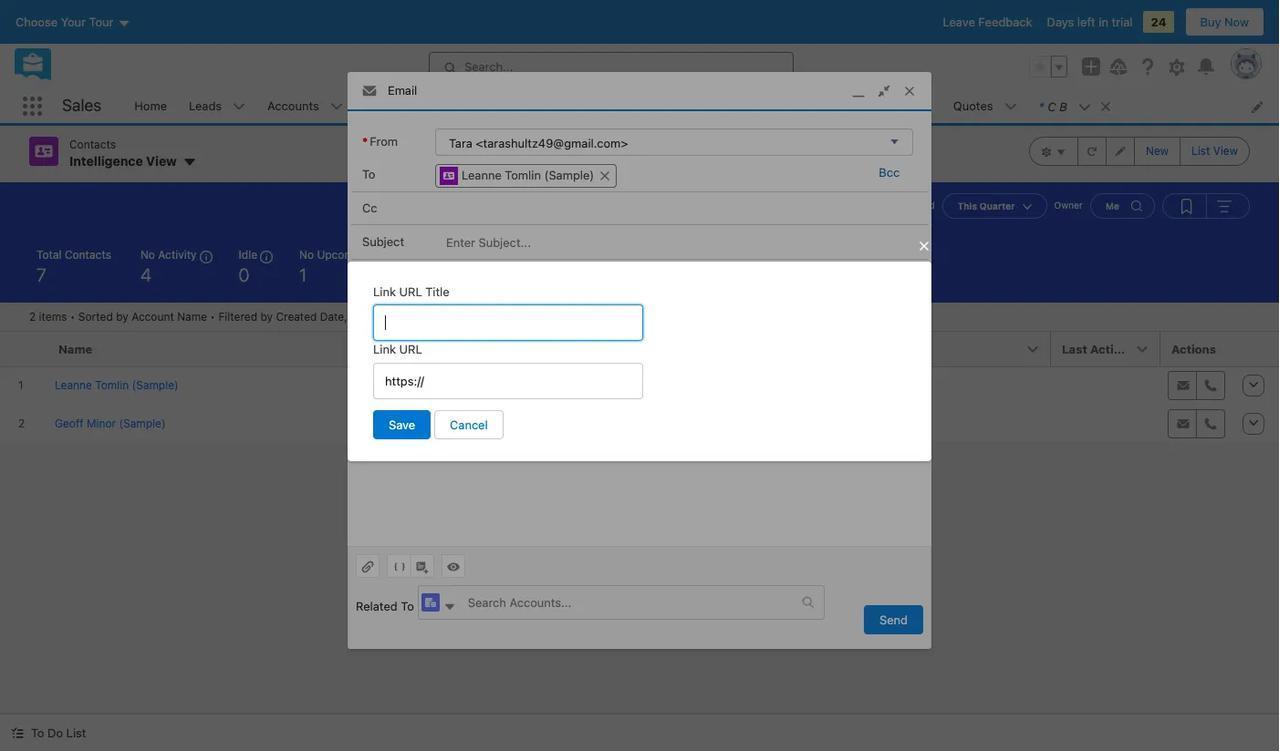 Task type: describe. For each thing, give the bounding box(es) containing it.
1 vertical spatial contacts
[[69, 138, 116, 151]]

leads
[[189, 98, 222, 113]]

2 items • sorted by account name • filtered by created date, me, upcoming
[[29, 310, 425, 323]]

no for 1
[[299, 248, 314, 261]]

reports list item
[[854, 89, 942, 123]]

me,
[[350, 310, 370, 323]]

opportunities
[[460, 98, 536, 113]]

due today
[[485, 248, 539, 261]]

4 inside overdue 4
[[412, 264, 423, 285]]

* c b
[[1039, 99, 1067, 114]]

leads list item
[[178, 89, 256, 123]]

leave feedback
[[943, 15, 1032, 29]]

1 horizontal spatial name
[[177, 310, 207, 323]]

2 cell from the top
[[1051, 405, 1161, 443]]

home
[[134, 98, 167, 113]]

title cell
[[439, 332, 740, 367]]

no for 4
[[140, 248, 155, 261]]

0 horizontal spatial created
[[276, 310, 317, 323]]

send
[[880, 613, 908, 627]]

contacts list item
[[354, 89, 449, 123]]

cc element
[[435, 197, 909, 224]]

cancel button
[[434, 410, 503, 439]]

0 vertical spatial title
[[425, 284, 450, 299]]

name button
[[47, 332, 399, 366]]

link for link url
[[373, 342, 396, 357]]

1 horizontal spatial created
[[900, 200, 935, 211]]

now
[[1224, 15, 1249, 29]]

1 horizontal spatial text default image
[[443, 601, 456, 614]]

forecasts link
[[666, 89, 742, 123]]

2 vertical spatial text default image
[[802, 596, 815, 609]]

buy
[[1200, 15, 1221, 29]]

1 vertical spatial to
[[401, 599, 414, 614]]

list item containing *
[[1028, 89, 1120, 123]]

title inside button
[[450, 342, 476, 356]]

do
[[48, 726, 63, 741]]

last activity
[[1062, 342, 1136, 356]]

leanne
[[462, 168, 502, 182]]

calendar link
[[571, 89, 642, 123]]

contact image
[[440, 167, 458, 185]]

2
[[29, 310, 36, 323]]

me
[[1106, 200, 1119, 211]]

link url title
[[373, 284, 450, 299]]

action image
[[1234, 332, 1279, 366]]

left
[[1077, 15, 1095, 29]]

contacts inside total contacts 7
[[65, 248, 111, 261]]

calendar list item
[[571, 89, 666, 123]]

reports link
[[854, 89, 919, 123]]

upcoming button
[[557, 240, 645, 291]]

grid containing name
[[0, 332, 1279, 444]]

2 • from the left
[[210, 310, 215, 323]]

list inside button
[[66, 726, 86, 741]]

1 cell from the top
[[1051, 366, 1161, 405]]

important cell
[[399, 332, 439, 367]]

today
[[508, 248, 539, 261]]

leanne tomlin (sample) link
[[435, 164, 617, 188]]

idle
[[239, 248, 257, 261]]

intelligence
[[69, 153, 143, 169]]

tara <tarashultz49@gmail.com>
[[449, 136, 628, 150]]

cancel
[[450, 417, 488, 432]]

list inside button
[[1192, 144, 1210, 158]]

feedback
[[978, 15, 1032, 29]]

this quarter button
[[942, 193, 1047, 219]]

quotes
[[953, 98, 993, 113]]

tara <tarashultz49@gmail.com> button
[[435, 128, 913, 156]]

last activity cell
[[1051, 332, 1161, 367]]

save
[[389, 417, 415, 432]]

1 • from the left
[[70, 310, 75, 323]]

link url
[[373, 342, 422, 357]]

new button
[[1134, 137, 1181, 166]]

leave
[[943, 15, 975, 29]]

upcoming inside button
[[568, 248, 621, 261]]

home link
[[123, 89, 178, 123]]

list view
[[1192, 144, 1238, 158]]

tomlin
[[505, 168, 541, 182]]

search... button
[[429, 52, 794, 81]]

buy now button
[[1185, 7, 1265, 36]]

filtered
[[218, 310, 257, 323]]

to do list
[[31, 726, 86, 741]]

bcc
[[879, 165, 900, 180]]

accounts image
[[421, 594, 440, 612]]

no activity
[[140, 248, 197, 261]]

reports
[[864, 98, 908, 113]]

2 by from the left
[[260, 310, 273, 323]]

view for list view
[[1213, 144, 1238, 158]]

to element
[[435, 163, 909, 191]]

text default image for leanne tomlin (sample) link
[[599, 170, 612, 182]]

24
[[1151, 15, 1166, 29]]

Link URL Title url field
[[373, 305, 643, 341]]

total
[[36, 248, 62, 261]]

intelligence view
[[69, 153, 177, 169]]

email dialog
[[348, 72, 932, 649]]

Subject text field
[[435, 226, 913, 259]]

1 by from the left
[[116, 310, 128, 323]]

row number cell
[[0, 332, 47, 367]]

to do list button
[[0, 715, 97, 752]]

save button
[[373, 410, 431, 439]]

activity for last activity
[[1090, 342, 1136, 356]]

contact view settings image
[[1029, 137, 1078, 166]]

actions cell
[[1161, 332, 1234, 367]]

activity for no activity
[[158, 248, 197, 261]]

url for link url title
[[399, 284, 422, 299]]



Task type: vqa. For each thing, say whether or not it's contained in the screenshot.
salesforce.com (Sample) link to the bottom
no



Task type: locate. For each thing, give the bounding box(es) containing it.
1 vertical spatial group
[[1029, 137, 1250, 166]]

url for link url
[[399, 342, 422, 357]]

0 horizontal spatial 4
[[140, 264, 152, 285]]

url
[[399, 284, 422, 299], [399, 342, 422, 357]]

activity inside "key performance indicators" 'group'
[[158, 248, 197, 261]]

upcoming down the cc
[[317, 248, 370, 261]]

view inside 'list view' button
[[1213, 144, 1238, 158]]

by right filtered
[[260, 310, 273, 323]]

by
[[116, 310, 128, 323], [260, 310, 273, 323]]

1 vertical spatial name
[[58, 342, 92, 356]]

0 vertical spatial contacts
[[365, 98, 415, 113]]

group up me button
[[1029, 137, 1250, 166]]

1 vertical spatial text default image
[[11, 727, 24, 740]]

1 horizontal spatial to
[[362, 167, 375, 181]]

0 horizontal spatial text default image
[[11, 727, 24, 740]]

0 vertical spatial to
[[362, 167, 375, 181]]

accounts
[[267, 98, 319, 113]]

• right items
[[70, 310, 75, 323]]

title button
[[439, 332, 740, 366]]

b
[[1059, 99, 1067, 114]]

cell down last activity cell
[[1051, 405, 1161, 443]]

2 vertical spatial to
[[31, 726, 44, 741]]

date,
[[320, 310, 347, 323]]

to
[[362, 167, 375, 181], [401, 599, 414, 614], [31, 726, 44, 741]]

0 vertical spatial *
[[1039, 99, 1044, 114]]

quotes list item
[[942, 89, 1028, 123]]

2 horizontal spatial to
[[401, 599, 414, 614]]

text default image inside leanne tomlin (sample) link
[[599, 170, 612, 182]]

due
[[485, 248, 505, 261]]

total contacts 7
[[36, 248, 111, 285]]

name inside button
[[58, 342, 92, 356]]

no upcoming
[[299, 248, 370, 261]]

0 horizontal spatial *
[[362, 134, 368, 149]]

list view button
[[1180, 137, 1250, 166]]

list right new
[[1192, 144, 1210, 158]]

activity right last
[[1090, 342, 1136, 356]]

2 url from the top
[[399, 342, 422, 357]]

forecasts
[[677, 98, 731, 113]]

by right sorted
[[116, 310, 128, 323]]

1 vertical spatial list
[[66, 726, 86, 741]]

contacts down email
[[365, 98, 415, 113]]

0 vertical spatial name
[[177, 310, 207, 323]]

0 horizontal spatial by
[[116, 310, 128, 323]]

1 vertical spatial title
[[450, 342, 476, 356]]

in
[[1099, 15, 1108, 29]]

overdue 4
[[412, 248, 455, 285]]

0 horizontal spatial view
[[146, 153, 177, 169]]

url down link url title
[[399, 342, 422, 357]]

1 no from the left
[[140, 248, 155, 261]]

1 horizontal spatial view
[[1213, 144, 1238, 158]]

related
[[356, 599, 398, 614]]

1 vertical spatial link
[[373, 342, 396, 357]]

created left date,
[[276, 310, 317, 323]]

activity inside button
[[1090, 342, 1136, 356]]

accounts list item
[[256, 89, 354, 123]]

upcoming down link url title
[[373, 310, 425, 323]]

group up 'c'
[[1029, 56, 1067, 78]]

to for to do list
[[31, 726, 44, 741]]

•
[[70, 310, 75, 323], [210, 310, 215, 323]]

* inside email dialog
[[362, 134, 368, 149]]

0 horizontal spatial name
[[58, 342, 92, 356]]

Link URL url field
[[373, 363, 643, 399]]

• left filtered
[[210, 310, 215, 323]]

1 vertical spatial *
[[362, 134, 368, 149]]

action cell
[[1234, 332, 1279, 367]]

1
[[299, 264, 307, 285]]

leanne tomlin (sample)
[[462, 168, 594, 182]]

overdue
[[412, 248, 455, 261]]

no up 1
[[299, 248, 314, 261]]

4
[[140, 264, 152, 285], [412, 264, 423, 285]]

0 vertical spatial text default image
[[443, 601, 456, 614]]

0 vertical spatial list
[[1192, 144, 1210, 158]]

1 horizontal spatial *
[[1039, 99, 1044, 114]]

opportunities list item
[[449, 89, 571, 123]]

to for to
[[362, 167, 375, 181]]

1 vertical spatial url
[[399, 342, 422, 357]]

text default image for "list item" containing *
[[1099, 100, 1112, 113]]

0 horizontal spatial no
[[140, 248, 155, 261]]

name right account
[[177, 310, 207, 323]]

7
[[36, 264, 46, 285]]

grid
[[0, 332, 1279, 444]]

2 4 from the left
[[412, 264, 423, 285]]

1 horizontal spatial 4
[[412, 264, 423, 285]]

key performance indicators group
[[0, 240, 1279, 302]]

leave feedback link
[[943, 15, 1032, 29]]

dashboards
[[753, 98, 819, 113]]

* left from
[[362, 134, 368, 149]]

contacts link
[[354, 89, 425, 123]]

0 horizontal spatial text default image
[[599, 170, 612, 182]]

title
[[425, 284, 450, 299], [450, 342, 476, 356]]

view right intelligence
[[146, 153, 177, 169]]

sorted
[[78, 310, 113, 323]]

president
[[446, 416, 495, 429]]

quarter
[[980, 200, 1015, 211]]

this
[[958, 200, 977, 211]]

group containing new
[[1029, 137, 1250, 166]]

*
[[1039, 99, 1044, 114], [362, 134, 368, 149]]

title right the important cell
[[450, 342, 476, 356]]

text default image right accounts image
[[443, 601, 456, 614]]

c
[[1048, 99, 1056, 114]]

title down 'overdue'
[[425, 284, 450, 299]]

upcoming
[[317, 248, 370, 261], [568, 248, 621, 261], [373, 310, 425, 323]]

0 vertical spatial group
[[1029, 56, 1067, 78]]

list containing home
[[123, 89, 1279, 123]]

list item
[[1028, 89, 1120, 123]]

cell down last activity
[[1051, 366, 1161, 405]]

no up account
[[140, 248, 155, 261]]

account
[[132, 310, 174, 323]]

0 horizontal spatial to
[[31, 726, 44, 741]]

trial
[[1112, 15, 1133, 29]]

text default image inside "list item"
[[1099, 100, 1112, 113]]

text default image left send button
[[802, 596, 815, 609]]

account name cell
[[740, 332, 1051, 367]]

sales
[[62, 96, 102, 115]]

contacts right total
[[65, 248, 111, 261]]

contacts
[[365, 98, 415, 113], [69, 138, 116, 151], [65, 248, 111, 261]]

0 horizontal spatial list
[[66, 726, 86, 741]]

contacts up intelligence
[[69, 138, 116, 151]]

to left accounts image
[[401, 599, 414, 614]]

contacts inside list item
[[365, 98, 415, 113]]

0 horizontal spatial title
[[425, 284, 450, 299]]

last
[[1062, 342, 1087, 356]]

me button
[[1090, 193, 1155, 219]]

2 items • sorted by account name • filtered by created date, me, upcoming status
[[29, 310, 425, 323]]

1 horizontal spatial •
[[210, 310, 215, 323]]

last activity button
[[1051, 332, 1161, 366]]

1 horizontal spatial by
[[260, 310, 273, 323]]

link for link url title
[[373, 284, 396, 299]]

0 horizontal spatial activity
[[158, 248, 197, 261]]

view right new
[[1213, 144, 1238, 158]]

link down subject
[[373, 284, 396, 299]]

bcc button
[[874, 165, 904, 180]]

1 horizontal spatial text default image
[[802, 596, 815, 609]]

url down 'overdue'
[[399, 284, 422, 299]]

4 down no activity
[[140, 264, 152, 285]]

2 link from the top
[[373, 342, 396, 357]]

2 no from the left
[[299, 248, 314, 261]]

group down 'list view' button
[[1162, 193, 1250, 219]]

* for *
[[362, 134, 368, 149]]

link left the important cell
[[373, 342, 396, 357]]

1 horizontal spatial title
[[450, 342, 476, 356]]

cc
[[362, 200, 377, 215]]

1 horizontal spatial activity
[[1090, 342, 1136, 356]]

tara
[[449, 136, 473, 150]]

0 vertical spatial link
[[373, 284, 396, 299]]

1 link from the top
[[373, 284, 396, 299]]

name
[[177, 310, 207, 323], [58, 342, 92, 356]]

items
[[39, 310, 67, 323]]

0 horizontal spatial •
[[70, 310, 75, 323]]

this quarter
[[958, 200, 1015, 211]]

email
[[388, 83, 417, 98]]

text default image inside to do list button
[[11, 727, 24, 740]]

2 horizontal spatial text default image
[[1099, 100, 1112, 113]]

1 horizontal spatial upcoming
[[373, 310, 425, 323]]

1 vertical spatial created
[[276, 310, 317, 323]]

0 vertical spatial text default image
[[1099, 100, 1112, 113]]

quotes link
[[942, 89, 1004, 123]]

dashboards list item
[[742, 89, 854, 123]]

2 vertical spatial group
[[1162, 193, 1250, 219]]

created
[[900, 200, 935, 211], [276, 310, 317, 323]]

0 vertical spatial activity
[[158, 248, 197, 261]]

dashboards link
[[742, 89, 830, 123]]

* left 'c'
[[1039, 99, 1044, 114]]

activity up account
[[158, 248, 197, 261]]

name cell
[[47, 332, 399, 367]]

opportunities link
[[449, 89, 547, 123]]

list
[[123, 89, 1279, 123]]

0 vertical spatial created
[[900, 200, 935, 211]]

4 down 'overdue'
[[412, 264, 423, 285]]

related to
[[356, 599, 414, 614]]

group
[[1029, 56, 1067, 78], [1029, 137, 1250, 166], [1162, 193, 1250, 219]]

subject
[[362, 235, 404, 249]]

row number image
[[0, 332, 47, 366]]

view for intelligence view
[[146, 153, 177, 169]]

1 vertical spatial text default image
[[599, 170, 612, 182]]

from
[[370, 134, 398, 149]]

1 horizontal spatial list
[[1192, 144, 1210, 158]]

to left do on the left bottom of page
[[31, 726, 44, 741]]

text default image
[[1099, 100, 1112, 113], [599, 170, 612, 182], [802, 596, 815, 609]]

no
[[140, 248, 155, 261], [299, 248, 314, 261]]

0 vertical spatial url
[[399, 284, 422, 299]]

search...
[[464, 59, 513, 74]]

calendar
[[581, 98, 631, 113]]

text default image left do on the left bottom of page
[[11, 727, 24, 740]]

accounts link
[[256, 89, 330, 123]]

<tarashultz49@gmail.com>
[[476, 136, 628, 150]]

* inside "list item"
[[1039, 99, 1044, 114]]

text default image right the b at the top right
[[1099, 100, 1112, 113]]

days left in trial
[[1047, 15, 1133, 29]]

buy now
[[1200, 15, 1249, 29]]

actions
[[1171, 342, 1216, 356]]

1 url from the top
[[399, 284, 422, 299]]

cell
[[1051, 366, 1161, 405], [1051, 405, 1161, 443]]

name down sorted
[[58, 342, 92, 356]]

upcoming right today
[[568, 248, 621, 261]]

activity
[[158, 248, 197, 261], [1090, 342, 1136, 356]]

text default image
[[443, 601, 456, 614], [11, 727, 24, 740]]

1 horizontal spatial no
[[299, 248, 314, 261]]

1 vertical spatial activity
[[1090, 342, 1136, 356]]

2 horizontal spatial upcoming
[[568, 248, 621, 261]]

created down bcc button
[[900, 200, 935, 211]]

leads link
[[178, 89, 233, 123]]

link
[[373, 284, 396, 299], [373, 342, 396, 357]]

owner
[[1054, 200, 1083, 211]]

0 horizontal spatial upcoming
[[317, 248, 370, 261]]

(sample)
[[544, 168, 594, 182]]

to up the cc
[[362, 167, 375, 181]]

1 4 from the left
[[140, 264, 152, 285]]

send button
[[864, 605, 923, 635]]

* for * c b
[[1039, 99, 1044, 114]]

list right do on the left bottom of page
[[66, 726, 86, 741]]

2 vertical spatial contacts
[[65, 248, 111, 261]]

text default image right '(sample)'
[[599, 170, 612, 182]]

to inside button
[[31, 726, 44, 741]]



